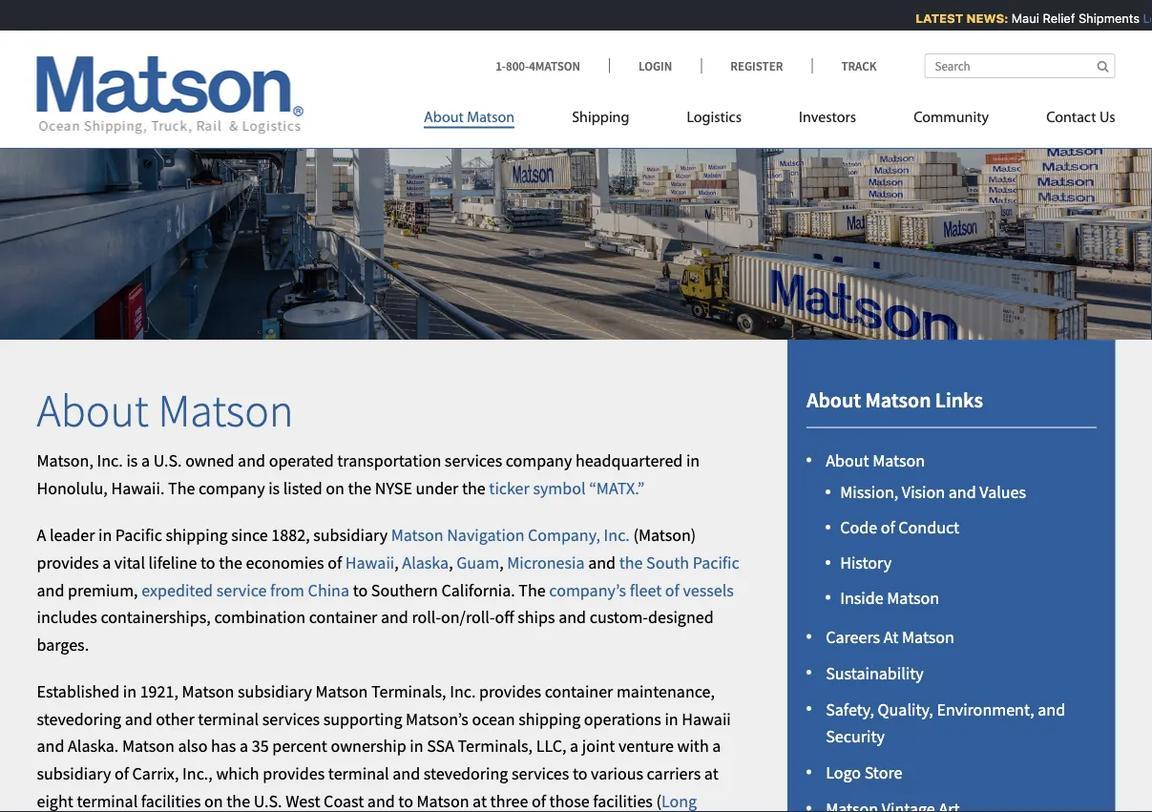 Task type: locate. For each thing, give the bounding box(es) containing it.
1 horizontal spatial terminal
[[198, 708, 259, 730]]

in inside matson, inc. is a u.s. owned and operated transportation services company headquartered in honolulu, hawaii. the company is listed on the nyse under the
[[686, 450, 700, 472]]

matson right the at
[[902, 627, 955, 648]]

, down matson navigation company, inc. link
[[499, 552, 504, 573]]

shipping up the lifeline
[[166, 524, 228, 546]]

stevedoring
[[37, 708, 121, 730], [424, 763, 508, 785]]

0 horizontal spatial provides
[[37, 552, 99, 573]]

0 horizontal spatial subsidiary
[[37, 763, 111, 785]]

logo
[[826, 762, 861, 784]]

1-800-4matson link
[[496, 58, 609, 74]]

the inside hawaii , alaska , guam , micronesia and the south pacific and premium, expedited service from china to southern california. the company's fleet of vessels includes containerships, combination container and roll-on/roll-off ships and custom-designed barges.
[[519, 579, 546, 601]]

at down with
[[704, 763, 719, 785]]

the down "which" at the bottom left of page
[[227, 791, 250, 812]]

other
[[156, 708, 195, 730]]

alaska.
[[68, 736, 119, 757]]

1 vertical spatial company
[[199, 478, 265, 499]]

4matson
[[529, 58, 581, 74]]

pacific up vital
[[115, 524, 162, 546]]

matson's
[[406, 708, 469, 730]]

and down ownership
[[393, 763, 420, 785]]

stevedoring down ssa
[[424, 763, 508, 785]]

matson up supporting
[[316, 681, 368, 702]]

at left three
[[473, 791, 487, 812]]

register link
[[701, 58, 812, 74]]

is up the 'hawaii.'
[[126, 450, 138, 472]]

0 horizontal spatial pacific
[[115, 524, 162, 546]]

0 horizontal spatial u.s.
[[153, 450, 182, 472]]

2 horizontal spatial ,
[[499, 552, 504, 573]]

subsidiary up 35
[[238, 681, 312, 702]]

0 horizontal spatial services
[[262, 708, 320, 730]]

1 horizontal spatial services
[[445, 450, 502, 472]]

matson,
[[37, 450, 94, 472]]

lifeline
[[149, 552, 197, 573]]

shipping
[[166, 524, 228, 546], [519, 708, 581, 730]]

0 horizontal spatial ,
[[395, 552, 399, 573]]

roll-
[[412, 607, 441, 628]]

the south pacific link
[[619, 552, 740, 573]]

headquartered
[[576, 450, 683, 472]]

0 vertical spatial services
[[445, 450, 502, 472]]

1 horizontal spatial shipping
[[519, 708, 581, 730]]

hawaii up southern
[[345, 552, 395, 573]]

provides down percent
[[263, 763, 325, 785]]

1 horizontal spatial hawaii
[[682, 708, 731, 730]]

1 vertical spatial about matson
[[37, 381, 294, 439]]

0 horizontal spatial the
[[168, 478, 195, 499]]

facilities down various at the right of the page
[[593, 791, 653, 812]]

0 vertical spatial stevedoring
[[37, 708, 121, 730]]

Search search field
[[925, 53, 1116, 78]]

services up percent
[[262, 708, 320, 730]]

pacific up vessels
[[693, 552, 740, 573]]

matson
[[467, 110, 515, 126], [158, 381, 294, 439], [865, 387, 931, 413], [873, 450, 925, 472], [391, 524, 444, 546], [887, 587, 940, 609], [902, 627, 955, 648], [182, 681, 234, 702], [316, 681, 368, 702], [122, 736, 175, 757], [417, 791, 469, 812]]

matson, inc. is a u.s. owned and operated transportation services company headquartered in honolulu, hawaii. the company is listed on the nyse under the
[[37, 450, 700, 499]]

vessels
[[683, 579, 734, 601]]

services
[[445, 450, 502, 472], [262, 708, 320, 730], [512, 763, 569, 785]]

barges.
[[37, 634, 89, 656]]

None search field
[[925, 53, 1116, 78]]

on/roll-
[[441, 607, 495, 628]]

, up southern
[[395, 552, 399, 573]]

matson left links
[[865, 387, 931, 413]]

1 horizontal spatial company
[[506, 450, 572, 472]]

terminals, down ocean on the left of the page
[[458, 736, 533, 757]]

the up ships
[[519, 579, 546, 601]]

about matson down 1-
[[424, 110, 515, 126]]

and right owned
[[238, 450, 265, 472]]

designed
[[648, 607, 714, 628]]

inc. down "matx."
[[604, 524, 630, 546]]

container up operations on the right of page
[[545, 681, 613, 702]]

inside matson
[[840, 587, 940, 609]]

the left the ticker
[[462, 478, 486, 499]]

0 vertical spatial terminals,
[[371, 681, 446, 702]]

inc. up the 'hawaii.'
[[97, 450, 123, 472]]

0 horizontal spatial hawaii
[[345, 552, 395, 573]]

shipping link
[[543, 101, 658, 140]]

hawaii
[[345, 552, 395, 573], [682, 708, 731, 730]]

the up company's fleet of vessels 'link'
[[619, 552, 643, 573]]

2 vertical spatial inc.
[[450, 681, 476, 702]]

1 vertical spatial is
[[268, 478, 280, 499]]

relief
[[1037, 11, 1069, 25]]

the up service
[[219, 552, 243, 573]]

1 vertical spatial shipping
[[519, 708, 581, 730]]

1 vertical spatial on
[[204, 791, 223, 812]]

terminal up 'long' link
[[328, 763, 389, 785]]

0 horizontal spatial company
[[199, 478, 265, 499]]

(
[[656, 791, 662, 812]]

0 vertical spatial provides
[[37, 552, 99, 573]]

1 horizontal spatial stevedoring
[[424, 763, 508, 785]]

0 vertical spatial hawaii
[[345, 552, 395, 573]]

those
[[550, 791, 590, 812]]

1 horizontal spatial about matson
[[424, 110, 515, 126]]

company,
[[528, 524, 601, 546]]

the down owned
[[168, 478, 195, 499]]

store
[[865, 762, 903, 784]]

company up symbol
[[506, 450, 572, 472]]

facilities down "carrix,"
[[141, 791, 201, 812]]

0 horizontal spatial container
[[309, 607, 377, 628]]

1 vertical spatial at
[[473, 791, 487, 812]]

the inside hawaii , alaska , guam , micronesia and the south pacific and premium, expedited service from china to southern california. the company's fleet of vessels includes containerships, combination container and roll-on/roll-off ships and custom-designed barges.
[[619, 552, 643, 573]]

logistics
[[687, 110, 742, 126]]

35
[[252, 736, 269, 757]]

0 horizontal spatial shipping
[[166, 524, 228, 546]]

facilities
[[141, 791, 201, 812], [593, 791, 653, 812]]

inc.
[[97, 450, 123, 472], [604, 524, 630, 546], [450, 681, 476, 702]]

lea link
[[1137, 11, 1152, 25]]

1 horizontal spatial on
[[326, 478, 345, 499]]

0 vertical spatial container
[[309, 607, 377, 628]]

terminal up has
[[198, 708, 259, 730]]

provides down leader in the left bottom of the page
[[37, 552, 99, 573]]

the left nyse
[[348, 478, 372, 499]]

is left listed
[[268, 478, 280, 499]]

search image
[[1097, 60, 1109, 72]]

inc. up matson's
[[450, 681, 476, 702]]

ticker symbol "matx." link
[[489, 478, 645, 499]]

under
[[416, 478, 459, 499]]

provides up ocean on the left of the page
[[479, 681, 541, 702]]

u.s. up the 'hawaii.'
[[153, 450, 182, 472]]

to inside hawaii , alaska , guam , micronesia and the south pacific and premium, expedited service from china to southern california. the company's fleet of vessels includes containerships, combination container and roll-on/roll-off ships and custom-designed barges.
[[353, 579, 368, 601]]

established
[[37, 681, 120, 702]]

to right coast
[[398, 791, 413, 812]]

of right code
[[881, 517, 895, 538]]

matson up the other
[[182, 681, 234, 702]]

latest
[[910, 11, 957, 25]]

of
[[881, 517, 895, 538], [328, 552, 342, 573], [665, 579, 680, 601], [115, 763, 129, 785], [532, 791, 546, 812]]

1 vertical spatial about matson link
[[826, 450, 925, 472]]

container inside hawaii , alaska , guam , micronesia and the south pacific and premium, expedited service from china to southern california. the company's fleet of vessels includes containerships, combination container and roll-on/roll-off ships and custom-designed barges.
[[309, 607, 377, 628]]

about matson link up mission,
[[826, 450, 925, 472]]

1 vertical spatial terminal
[[328, 763, 389, 785]]

code of conduct link
[[840, 517, 960, 538]]

1 horizontal spatial the
[[519, 579, 546, 601]]

careers at matson link
[[826, 627, 955, 648]]

and
[[238, 450, 265, 472], [949, 482, 976, 503], [588, 552, 616, 573], [37, 579, 64, 601], [381, 607, 408, 628], [559, 607, 586, 628], [1038, 699, 1066, 720], [125, 708, 152, 730], [37, 736, 64, 757], [393, 763, 420, 785], [367, 791, 395, 812]]

on
[[326, 478, 345, 499], [204, 791, 223, 812]]

1 horizontal spatial is
[[268, 478, 280, 499]]

1 vertical spatial subsidiary
[[238, 681, 312, 702]]

to right the lifeline
[[201, 552, 215, 573]]

terminals, up matson's
[[371, 681, 446, 702]]

ticker
[[489, 478, 530, 499]]

0 vertical spatial u.s.
[[153, 450, 182, 472]]

0 horizontal spatial terminals,
[[371, 681, 446, 702]]

1 , from the left
[[395, 552, 399, 573]]

subsidiary up the eight
[[37, 763, 111, 785]]

in left ssa
[[410, 736, 424, 757]]

1 horizontal spatial terminals,
[[458, 736, 533, 757]]

0 vertical spatial company
[[506, 450, 572, 472]]

subsidiary up hawaii link
[[313, 524, 388, 546]]

ownership
[[331, 736, 406, 757]]

0 horizontal spatial is
[[126, 450, 138, 472]]

1 horizontal spatial ,
[[449, 552, 453, 573]]

1 horizontal spatial u.s.
[[254, 791, 282, 812]]

company
[[506, 450, 572, 472], [199, 478, 265, 499]]

to down hawaii link
[[353, 579, 368, 601]]

pacific inside hawaii , alaska , guam , micronesia and the south pacific and premium, expedited service from china to southern california. the company's fleet of vessels includes containerships, combination container and roll-on/roll-off ships and custom-designed barges.
[[693, 552, 740, 573]]

about matson link down 1-
[[424, 101, 543, 140]]

matson up "carrix,"
[[122, 736, 175, 757]]

mission,
[[840, 482, 899, 503]]

1 horizontal spatial about matson link
[[826, 450, 925, 472]]

1 vertical spatial inc.
[[604, 524, 630, 546]]

2 vertical spatial provides
[[263, 763, 325, 785]]

and right vision
[[949, 482, 976, 503]]

a left vital
[[102, 552, 111, 573]]

0 horizontal spatial facilities
[[141, 791, 201, 812]]

u.s. left west
[[254, 791, 282, 812]]

1 horizontal spatial facilities
[[593, 791, 653, 812]]

,
[[395, 552, 399, 573], [449, 552, 453, 573], [499, 552, 504, 573]]

mission, vision and values link
[[840, 482, 1026, 503]]

, left guam
[[449, 552, 453, 573]]

terminal right the eight
[[77, 791, 138, 812]]

vision
[[902, 482, 945, 503]]

1 horizontal spatial at
[[704, 763, 719, 785]]

lea
[[1137, 11, 1152, 25]]

2 vertical spatial terminal
[[77, 791, 138, 812]]

0 vertical spatial inc.
[[97, 450, 123, 472]]

the inside matson, inc. is a u.s. owned and operated transportation services company headquartered in honolulu, hawaii. the company is listed on the nyse under the
[[168, 478, 195, 499]]

a inside (matson) provides a vital lifeline to the economies of
[[102, 552, 111, 573]]

0 horizontal spatial about matson
[[37, 381, 294, 439]]

from
[[270, 579, 305, 601]]

1 horizontal spatial inc.
[[450, 681, 476, 702]]

shipping up llc,
[[519, 708, 581, 730]]

1 horizontal spatial container
[[545, 681, 613, 702]]

on right listed
[[326, 478, 345, 499]]

2 horizontal spatial terminal
[[328, 763, 389, 785]]

a up the 'hawaii.'
[[141, 450, 150, 472]]

and right environment, at right
[[1038, 699, 1066, 720]]

2 vertical spatial about matson
[[826, 450, 925, 472]]

nyse
[[375, 478, 412, 499]]

1 vertical spatial terminals,
[[458, 736, 533, 757]]

0 horizontal spatial on
[[204, 791, 223, 812]]

2 horizontal spatial services
[[512, 763, 569, 785]]

coast
[[324, 791, 364, 812]]

of right fleet
[[665, 579, 680, 601]]

services down llc,
[[512, 763, 569, 785]]

0 vertical spatial on
[[326, 478, 345, 499]]

u.s. inside established in 1921, matson subsidiary matson terminals, inc. provides container maintenance, stevedoring and other terminal services supporting matson's ocean shipping operations in hawaii and alaska. matson also has a 35 percent ownership in ssa terminals, llc, a joint venture with a subsidiary of carrix, inc., which provides terminal and stevedoring services to various carriers at eight terminal facilities on the u.s. west coast and to matson at three of those facilities (
[[254, 791, 282, 812]]

1 vertical spatial provides
[[479, 681, 541, 702]]

to up those
[[573, 763, 588, 785]]

company's fleet of vessels link
[[549, 579, 734, 601]]

1 vertical spatial the
[[519, 579, 546, 601]]

with
[[677, 736, 709, 757]]

0 vertical spatial about matson
[[424, 110, 515, 126]]

sustainability link
[[826, 663, 924, 684]]

matson down ssa
[[417, 791, 469, 812]]

news:
[[961, 11, 1003, 25]]

hawaii.
[[111, 478, 165, 499]]

about matson links section
[[764, 340, 1139, 812]]

about matson
[[424, 110, 515, 126], [37, 381, 294, 439], [826, 450, 925, 472]]

services up the ticker
[[445, 450, 502, 472]]

2 horizontal spatial about matson
[[826, 450, 925, 472]]

0 vertical spatial the
[[168, 478, 195, 499]]

0 horizontal spatial at
[[473, 791, 487, 812]]

1 vertical spatial hawaii
[[682, 708, 731, 730]]

terminals,
[[371, 681, 446, 702], [458, 736, 533, 757]]

llc,
[[536, 736, 567, 757]]

2 horizontal spatial provides
[[479, 681, 541, 702]]

container down china
[[309, 607, 377, 628]]

ships
[[518, 607, 555, 628]]

1 vertical spatial pacific
[[693, 552, 740, 573]]

security
[[826, 726, 885, 748]]

0 horizontal spatial about matson link
[[424, 101, 543, 140]]

cranes load and offload matson containers from the containership at the terminal. image
[[0, 118, 1152, 340]]

1 vertical spatial container
[[545, 681, 613, 702]]

container inside established in 1921, matson subsidiary matson terminals, inc. provides container maintenance, stevedoring and other terminal services supporting matson's ocean shipping operations in hawaii and alaska. matson also has a 35 percent ownership in ssa terminals, llc, a joint venture with a subsidiary of carrix, inc., which provides terminal and stevedoring services to various carriers at eight terminal facilities on the u.s. west coast and to matson at three of those facilities (
[[545, 681, 613, 702]]

about matson up owned
[[37, 381, 294, 439]]

conduct
[[899, 517, 960, 538]]

on down the inc.,
[[204, 791, 223, 812]]

provides inside (matson) provides a vital lifeline to the economies of
[[37, 552, 99, 573]]

1 horizontal spatial pacific
[[693, 552, 740, 573]]

of down the a leader in pacific shipping since 1882, subsidiary matson navigation company, inc.
[[328, 552, 342, 573]]

company down owned
[[199, 478, 265, 499]]

hawaii up with
[[682, 708, 731, 730]]

is
[[126, 450, 138, 472], [268, 478, 280, 499]]

custom-
[[590, 607, 648, 628]]

shipping
[[572, 110, 630, 126]]

and down company's
[[559, 607, 586, 628]]

2 horizontal spatial subsidiary
[[313, 524, 388, 546]]

1 vertical spatial u.s.
[[254, 791, 282, 812]]

matson down 1-
[[467, 110, 515, 126]]

the inside (matson) provides a vital lifeline to the economies of
[[219, 552, 243, 573]]

of inside hawaii , alaska , guam , micronesia and the south pacific and premium, expedited service from china to southern california. the company's fleet of vessels includes containerships, combination container and roll-on/roll-off ships and custom-designed barges.
[[665, 579, 680, 601]]

stevedoring down established
[[37, 708, 121, 730]]

3 , from the left
[[499, 552, 504, 573]]

in right headquartered
[[686, 450, 700, 472]]

about matson up mission,
[[826, 450, 925, 472]]

0 horizontal spatial inc.
[[97, 450, 123, 472]]



Task type: describe. For each thing, give the bounding box(es) containing it.
a leader in pacific shipping since 1882, subsidiary matson navigation company, inc.
[[37, 524, 630, 546]]

navigation
[[447, 524, 525, 546]]

1 vertical spatial stevedoring
[[424, 763, 508, 785]]

about matson link inside section
[[826, 450, 925, 472]]

three
[[490, 791, 528, 812]]

service
[[216, 579, 267, 601]]

us
[[1100, 110, 1116, 126]]

2 horizontal spatial inc.
[[604, 524, 630, 546]]

a right with
[[713, 736, 721, 757]]

also
[[178, 736, 208, 757]]

and inside matson, inc. is a u.s. owned and operated transportation services company headquartered in honolulu, hawaii. the company is listed on the nyse under the
[[238, 450, 265, 472]]

shipments
[[1073, 11, 1134, 25]]

the inside established in 1921, matson subsidiary matson terminals, inc. provides container maintenance, stevedoring and other terminal services supporting matson's ocean shipping operations in hawaii and alaska. matson also has a 35 percent ownership in ssa terminals, llc, a joint venture with a subsidiary of carrix, inc., which provides terminal and stevedoring services to various carriers at eight terminal facilities on the u.s. west coast and to matson at three of those facilities (
[[227, 791, 250, 812]]

community
[[914, 110, 989, 126]]

fleet
[[630, 579, 662, 601]]

0 vertical spatial about matson link
[[424, 101, 543, 140]]

0 horizontal spatial stevedoring
[[37, 708, 121, 730]]

of inside (matson) provides a vital lifeline to the economies of
[[328, 552, 342, 573]]

guam
[[457, 552, 499, 573]]

about matson inside "top menu" navigation
[[424, 110, 515, 126]]

2 vertical spatial services
[[512, 763, 569, 785]]

various
[[591, 763, 643, 785]]

and inside 'safety, quality, environment, and security'
[[1038, 699, 1066, 720]]

1 vertical spatial services
[[262, 708, 320, 730]]

top menu navigation
[[424, 101, 1116, 140]]

hawaii , alaska , guam , micronesia and the south pacific and premium, expedited service from china to southern california. the company's fleet of vessels includes containerships, combination container and roll-on/roll-off ships and custom-designed barges.
[[37, 552, 740, 656]]

premium,
[[68, 579, 138, 601]]

(matson) provides a vital lifeline to the economies of
[[37, 524, 696, 573]]

sustainability
[[826, 663, 924, 684]]

u.s. inside matson, inc. is a u.s. owned and operated transportation services company headquartered in honolulu, hawaii. the company is listed on the nyse under the
[[153, 450, 182, 472]]

has
[[211, 736, 236, 757]]

2 vertical spatial subsidiary
[[37, 763, 111, 785]]

inside matson link
[[840, 587, 940, 609]]

matson up the at
[[887, 587, 940, 609]]

services inside matson, inc. is a u.s. owned and operated transportation services company headquartered in honolulu, hawaii. the company is listed on the nyse under the
[[445, 450, 502, 472]]

a inside matson, inc. is a u.s. owned and operated transportation services company headquartered in honolulu, hawaii. the company is listed on the nyse under the
[[141, 450, 150, 472]]

in right leader in the left bottom of the page
[[98, 524, 112, 546]]

carriers
[[647, 763, 701, 785]]

and up company's
[[588, 552, 616, 573]]

login link
[[609, 58, 701, 74]]

about inside "top menu" navigation
[[424, 110, 464, 126]]

long link
[[37, 791, 697, 812]]

hawaii inside hawaii , alaska , guam , micronesia and the south pacific and premium, expedited service from china to southern california. the company's fleet of vessels includes containerships, combination container and roll-on/roll-off ships and custom-designed barges.
[[345, 552, 395, 573]]

southern
[[371, 579, 438, 601]]

quality,
[[878, 699, 934, 720]]

matson up vision
[[873, 450, 925, 472]]

2 , from the left
[[449, 552, 453, 573]]

alaska
[[402, 552, 449, 573]]

and down 1921,
[[125, 708, 152, 730]]

logo store
[[826, 762, 903, 784]]

company's
[[549, 579, 626, 601]]

maui
[[1006, 11, 1034, 25]]

(matson)
[[633, 524, 696, 546]]

operated
[[269, 450, 334, 472]]

shipping inside established in 1921, matson subsidiary matson terminals, inc. provides container maintenance, stevedoring and other terminal services supporting matson's ocean shipping operations in hawaii and alaska. matson also has a 35 percent ownership in ssa terminals, llc, a joint venture with a subsidiary of carrix, inc., which provides terminal and stevedoring services to various carriers at eight terminal facilities on the u.s. west coast and to matson at three of those facilities (
[[519, 708, 581, 730]]

transportation
[[337, 450, 441, 472]]

1 horizontal spatial subsidiary
[[238, 681, 312, 702]]

inc. inside matson, inc. is a u.s. owned and operated transportation services company headquartered in honolulu, hawaii. the company is listed on the nyse under the
[[97, 450, 123, 472]]

about matson links
[[807, 387, 983, 413]]

leader
[[50, 524, 95, 546]]

in left 1921,
[[123, 681, 137, 702]]

hawaii inside established in 1921, matson subsidiary matson terminals, inc. provides container maintenance, stevedoring and other terminal services supporting matson's ocean shipping operations in hawaii and alaska. matson also has a 35 percent ownership in ssa terminals, llc, a joint venture with a subsidiary of carrix, inc., which provides terminal and stevedoring services to various carriers at eight terminal facilities on the u.s. west coast and to matson at three of those facilities (
[[682, 708, 731, 730]]

on inside matson, inc. is a u.s. owned and operated transportation services company headquartered in honolulu, hawaii. the company is listed on the nyse under the
[[326, 478, 345, 499]]

code of conduct
[[840, 517, 960, 538]]

blue matson logo with ocean, shipping, truck, rail and logistics written beneath it. image
[[37, 56, 304, 135]]

economies
[[246, 552, 324, 573]]

mission, vision and values
[[840, 482, 1026, 503]]

latest news: maui relief shipments lea
[[910, 11, 1152, 25]]

at
[[884, 627, 899, 648]]

supporting
[[323, 708, 402, 730]]

a left 35
[[240, 736, 248, 757]]

800-
[[506, 58, 529, 74]]

in down 'maintenance,'
[[665, 708, 679, 730]]

1882,
[[271, 524, 310, 546]]

venture
[[619, 736, 674, 757]]

0 vertical spatial at
[[704, 763, 719, 785]]

joint
[[582, 736, 615, 757]]

expedited service from china link
[[141, 579, 349, 601]]

ticker symbol "matx."
[[489, 478, 645, 499]]

symbol
[[533, 478, 586, 499]]

long
[[37, 791, 697, 812]]

maintenance,
[[617, 681, 715, 702]]

eight
[[37, 791, 73, 812]]

carrix,
[[132, 763, 179, 785]]

and up includes at the left bottom of page
[[37, 579, 64, 601]]

ssa
[[427, 736, 454, 757]]

hawaii link
[[345, 552, 395, 573]]

0 vertical spatial subsidiary
[[313, 524, 388, 546]]

logo store link
[[826, 762, 903, 784]]

1 facilities from the left
[[141, 791, 201, 812]]

contact us
[[1047, 110, 1116, 126]]

south
[[646, 552, 689, 573]]

code
[[840, 517, 878, 538]]

0 vertical spatial is
[[126, 450, 138, 472]]

careers at matson
[[826, 627, 955, 648]]

1 horizontal spatial provides
[[263, 763, 325, 785]]

alaska link
[[402, 552, 449, 573]]

logistics link
[[658, 101, 771, 140]]

a
[[37, 524, 46, 546]]

percent
[[272, 736, 327, 757]]

containerships,
[[101, 607, 211, 628]]

safety, quality, environment, and security link
[[826, 699, 1066, 748]]

0 vertical spatial pacific
[[115, 524, 162, 546]]

and right coast
[[367, 791, 395, 812]]

expedited
[[141, 579, 213, 601]]

careers
[[826, 627, 880, 648]]

of left "carrix,"
[[115, 763, 129, 785]]

and down southern
[[381, 607, 408, 628]]

environment,
[[937, 699, 1035, 720]]

a right llc,
[[570, 736, 579, 757]]

honolulu,
[[37, 478, 108, 499]]

track
[[842, 58, 877, 74]]

community link
[[885, 101, 1018, 140]]

0 vertical spatial shipping
[[166, 524, 228, 546]]

of right three
[[532, 791, 546, 812]]

"matx."
[[589, 478, 645, 499]]

links
[[936, 387, 983, 413]]

0 vertical spatial terminal
[[198, 708, 259, 730]]

values
[[980, 482, 1026, 503]]

0 horizontal spatial terminal
[[77, 791, 138, 812]]

to inside (matson) provides a vital lifeline to the economies of
[[201, 552, 215, 573]]

of inside about matson links section
[[881, 517, 895, 538]]

matson up alaska
[[391, 524, 444, 546]]

ocean
[[472, 708, 515, 730]]

inc.,
[[182, 763, 213, 785]]

about matson inside about matson links section
[[826, 450, 925, 472]]

matson navigation company, inc. link
[[391, 524, 630, 546]]

matson inside "top menu" navigation
[[467, 110, 515, 126]]

and left alaska.
[[37, 736, 64, 757]]

on inside established in 1921, matson subsidiary matson terminals, inc. provides container maintenance, stevedoring and other terminal services supporting matson's ocean shipping operations in hawaii and alaska. matson also has a 35 percent ownership in ssa terminals, llc, a joint venture with a subsidiary of carrix, inc., which provides terminal and stevedoring services to various carriers at eight terminal facilities on the u.s. west coast and to matson at three of those facilities (
[[204, 791, 223, 812]]

safety,
[[826, 699, 875, 720]]

matson up owned
[[158, 381, 294, 439]]

inside
[[840, 587, 884, 609]]

2 facilities from the left
[[593, 791, 653, 812]]

listed
[[283, 478, 322, 499]]

inc. inside established in 1921, matson subsidiary matson terminals, inc. provides container maintenance, stevedoring and other terminal services supporting matson's ocean shipping operations in hawaii and alaska. matson also has a 35 percent ownership in ssa terminals, llc, a joint venture with a subsidiary of carrix, inc., which provides terminal and stevedoring services to various carriers at eight terminal facilities on the u.s. west coast and to matson at three of those facilities (
[[450, 681, 476, 702]]



Task type: vqa. For each thing, say whether or not it's contained in the screenshot.
the left Overview
no



